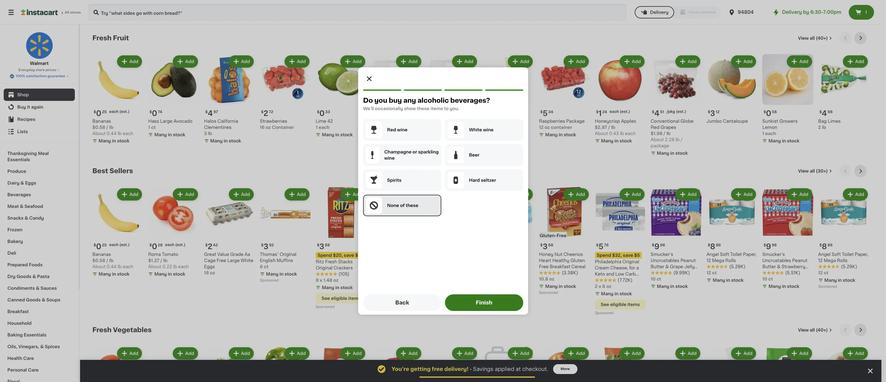 Task type: locate. For each thing, give the bounding box(es) containing it.
1 horizontal spatial 5
[[543, 110, 548, 117]]

1 view all (40+) button from the top
[[796, 32, 835, 44]]

see for 5
[[601, 303, 610, 307]]

see for 3
[[322, 297, 330, 301]]

1 horizontal spatial white
[[469, 128, 482, 132]]

0 horizontal spatial california
[[218, 119, 238, 124]]

3 /pkg from the left
[[667, 110, 676, 114]]

4 for $ 4 97
[[208, 110, 213, 117]]

$4.51 per package (estimated) element
[[651, 108, 702, 118]]

package up the or
[[402, 138, 420, 142]]

original down the ritz
[[316, 266, 333, 270]]

sandwich for strawberry
[[773, 271, 794, 275]]

$1.98
[[428, 132, 439, 136], [651, 132, 663, 136]]

1 horizontal spatial breakfast
[[550, 265, 571, 269]]

2 left 72
[[264, 110, 268, 117]]

x down lifestyle
[[599, 285, 602, 289]]

condiments & sauces
[[7, 287, 57, 291]]

0 vertical spatial view all (40+) button
[[796, 32, 835, 44]]

&
[[20, 181, 24, 186], [20, 205, 23, 209], [25, 216, 28, 221], [778, 265, 781, 269], [666, 265, 669, 269], [32, 275, 36, 279], [36, 287, 39, 291], [42, 298, 45, 303], [40, 345, 44, 349]]

main content containing 0
[[80, 25, 882, 383]]

about inside conventional globe red grapes $1.98 / lb about 2.28 lb / package
[[651, 138, 664, 142]]

2 12 ct from the left
[[819, 271, 829, 275]]

9 up smucker's uncrustables peanut butter & strawberry jam sandwich
[[767, 243, 772, 250]]

2 bananas $0.58 / lb about 0.44 lb each from the top
[[92, 253, 133, 269]]

peanut up jelly
[[681, 259, 696, 263]]

package for $ 4 81
[[428, 144, 446, 148]]

/pkg inside the $4.81 per package (estimated) element
[[444, 110, 452, 114]]

2 9 from the left
[[655, 243, 660, 250]]

getting
[[411, 367, 431, 372]]

25 for 0
[[102, 110, 107, 114]]

2 down $ 4 98
[[819, 126, 821, 130]]

1 vertical spatial $0.58
[[92, 259, 105, 263]]

1 vertical spatial fresh
[[325, 260, 337, 264]]

5 left 76
[[599, 243, 604, 250]]

(est.) inside $ 0 28 each (est.)
[[175, 243, 186, 247]]

$ 4 51
[[652, 110, 665, 117]]

globe
[[681, 119, 694, 124]]

1 seedless from the left
[[399, 119, 419, 124]]

0 vertical spatial items
[[431, 107, 443, 111]]

1 $0.58 from the top
[[92, 126, 105, 130]]

1 horizontal spatial california
[[504, 119, 525, 124]]

you're getting free delivery!
[[392, 367, 469, 372]]

everyday store prices link
[[18, 68, 60, 73]]

& right "meat"
[[20, 205, 23, 209]]

0 horizontal spatial original
[[280, 253, 297, 257]]

items down alcoholic
[[431, 107, 443, 111]]

0 horizontal spatial large
[[160, 119, 173, 124]]

1 horizontal spatial large
[[228, 259, 240, 263]]

1 vertical spatial items
[[349, 297, 361, 301]]

1 soft from the left
[[721, 253, 730, 257]]

2 view from the top
[[799, 169, 809, 174]]

1 vertical spatial large
[[228, 259, 240, 263]]

grapes inside sun harvest seedless red grapes $2.18 / lb about 2.4 lb / package
[[382, 126, 397, 130]]

$ 9 96 up smucker's uncrustables peanut butter & grape jelly sandwich
[[652, 243, 666, 250]]

butter for smucker's uncrustables peanut butter & grape jelly sandwich
[[651, 265, 665, 269]]

0 vertical spatial care
[[23, 357, 34, 361]]

dairy & eggs link
[[4, 178, 75, 189]]

2 0.44 from the top
[[107, 265, 117, 269]]

view all (40+) button
[[796, 32, 835, 44], [796, 324, 835, 337]]

1 vertical spatial (40+)
[[816, 328, 828, 333]]

1 sandwich from the left
[[773, 271, 794, 275]]

2 bananas from the top
[[92, 253, 111, 257]]

2 $1.98 from the left
[[651, 132, 663, 136]]

1 vertical spatial view all (40+) button
[[796, 324, 835, 337]]

2 toilet from the left
[[842, 253, 854, 257]]

1 butter from the left
[[763, 265, 776, 269]]

2 vertical spatial items
[[628, 303, 640, 307]]

muffins
[[277, 259, 293, 263]]

red down conventional
[[651, 126, 660, 130]]

breakfast up household
[[7, 310, 29, 314]]

1 horizontal spatial sandwich
[[773, 271, 794, 275]]

1 peanut from the left
[[793, 259, 808, 263]]

california up clementines
[[218, 119, 238, 124]]

view all (40+) for fruit
[[799, 36, 828, 40]]

/pkg (est.) inside $5.23 per package (estimated) element
[[388, 110, 408, 114]]

$ inside the "$ 3 88"
[[317, 244, 320, 247]]

/pkg (est.) for $ 4 51
[[667, 110, 687, 114]]

2 10 ct from the left
[[651, 277, 662, 282]]

1 horizontal spatial 9
[[767, 243, 772, 250]]

1 horizontal spatial angel
[[819, 253, 831, 257]]

2 seedless from the left
[[442, 119, 462, 124]]

1 9 from the left
[[767, 243, 772, 250]]

$20,
[[333, 254, 343, 258]]

main content
[[80, 25, 882, 383]]

10 ct for smucker's uncrustables peanut butter & strawberry jam sandwich
[[763, 277, 773, 282]]

2 vertical spatial fresh
[[92, 327, 112, 334]]

2 (5.29k) from the left
[[842, 265, 858, 269]]

bananas for each (est.)
[[92, 253, 111, 257]]

0 horizontal spatial uncrustables
[[651, 259, 680, 263]]

fresh for fresh vegetables
[[92, 327, 112, 334]]

& inside smucker's uncrustables peanut butter & grape jelly sandwich
[[666, 265, 669, 269]]

1 horizontal spatial x
[[599, 285, 602, 289]]

sellers
[[110, 168, 133, 175]]

1 $0.25 each (estimated) element from the top
[[92, 108, 143, 118]]

10
[[763, 277, 768, 282], [651, 277, 656, 282]]

1 all from the top
[[810, 36, 815, 40]]

uncrustables inside smucker's uncrustables peanut butter & grape jelly sandwich
[[651, 259, 680, 263]]

2 view all (40+) from the top
[[799, 328, 828, 333]]

spend
[[318, 254, 332, 258], [597, 254, 612, 258]]

3 up jumbo
[[711, 110, 716, 117]]

0 horizontal spatial angel soft toilet paper, 12 mega rolls
[[707, 253, 757, 263]]

oz right 18
[[210, 271, 215, 275]]

$5 up "a"
[[635, 254, 640, 258]]

save right the $32, on the right bottom of the page
[[623, 254, 634, 258]]

bananas $0.58 / lb about 0.44 lb each for each (est.)
[[92, 253, 133, 269]]

1 inside 'button'
[[866, 10, 868, 14]]

original for cheese,
[[623, 260, 640, 264]]

see eligible items button
[[316, 294, 367, 304], [595, 300, 646, 310]]

4 for $ 4 81
[[431, 110, 436, 117]]

green
[[428, 119, 441, 124]]

each inside honeycrisp apples $2.87 / lb about 0.43 lb each
[[625, 132, 636, 136]]

2 horizontal spatial grapes
[[661, 126, 677, 130]]

4 4 from the left
[[822, 110, 828, 117]]

fresh left fruit
[[92, 35, 112, 41]]

0 horizontal spatial paper,
[[744, 253, 757, 257]]

2 california from the left
[[504, 119, 525, 124]]

see eligible items button down the (7.72k)
[[595, 300, 646, 310]]

2 horizontal spatial items
[[628, 303, 640, 307]]

2 peanut from the left
[[681, 259, 696, 263]]

view inside popup button
[[799, 169, 809, 174]]

1 horizontal spatial $5
[[635, 254, 640, 258]]

oz right the 10.8
[[550, 277, 555, 282]]

1 /pkg from the left
[[388, 110, 397, 114]]

household link
[[4, 318, 75, 330]]

3 grapes from the left
[[661, 126, 677, 130]]

$0.58 for each (est.)
[[92, 259, 105, 263]]

care for health care
[[23, 357, 34, 361]]

free down the value
[[217, 259, 226, 263]]

meat & seafood link
[[4, 201, 75, 213]]

free inside honey nut cheerios heart healthy gluten free breakfast cereal
[[539, 265, 549, 269]]

about
[[92, 132, 106, 136], [595, 132, 608, 136], [372, 138, 385, 142], [428, 138, 441, 142], [651, 138, 664, 142], [92, 265, 106, 269], [148, 265, 161, 269]]

2 $0.58 from the top
[[92, 259, 105, 263]]

1 vertical spatial x
[[599, 285, 602, 289]]

smucker's up grape
[[651, 253, 674, 257]]

16
[[260, 126, 265, 130]]

2 $ 0 25 each (est.) from the top
[[94, 243, 130, 250]]

12 ct
[[707, 271, 717, 275], [819, 271, 829, 275]]

1 bananas from the top
[[92, 119, 111, 124]]

1 view all (40+) from the top
[[799, 36, 828, 40]]

(est.) inside $1.24 each (estimated) element
[[620, 110, 630, 114]]

goods inside "dry goods & pasta" link
[[17, 275, 31, 279]]

red down sun
[[372, 126, 381, 130]]

(est.) inside $4.51 per package (estimated) element
[[676, 110, 687, 114]]

thomas'
[[260, 253, 279, 257]]

butter left grape
[[651, 265, 665, 269]]

58
[[772, 110, 777, 114]]

/pkg (est.) for $ 5 23
[[388, 110, 408, 114]]

cream
[[595, 266, 610, 270]]

1 horizontal spatial $1.98
[[651, 132, 663, 136]]

care inside "link"
[[28, 369, 39, 373]]

0 horizontal spatial $ 8 86
[[708, 243, 721, 250]]

in
[[168, 133, 172, 137], [336, 133, 340, 137], [559, 133, 563, 137], [112, 139, 116, 143], [224, 139, 228, 143], [615, 139, 619, 143], [783, 139, 787, 143], [391, 145, 395, 150], [447, 151, 451, 156], [671, 151, 675, 156], [112, 272, 116, 277], [168, 272, 172, 277], [280, 272, 284, 277], [727, 278, 731, 283], [838, 278, 842, 283], [559, 285, 563, 289], [783, 285, 787, 289], [671, 285, 675, 289], [336, 286, 340, 290], [615, 292, 619, 296]]

spend for 5
[[597, 254, 612, 258]]

1 california from the left
[[218, 119, 238, 124]]

0 vertical spatial see
[[322, 297, 330, 301]]

5 left 34 at the top right of page
[[543, 110, 548, 117]]

sandwich down strawberry
[[773, 271, 794, 275]]

1 horizontal spatial items
[[431, 107, 443, 111]]

seedless down show
[[399, 119, 419, 124]]

0 vertical spatial 0.44
[[107, 132, 117, 136]]

1 (40+) from the top
[[816, 36, 828, 40]]

4 left 51
[[655, 110, 660, 117]]

1 bananas $0.58 / lb about 0.44 lb each from the top
[[92, 119, 133, 136]]

4 for $ 4 98
[[822, 110, 828, 117]]

bakery link
[[4, 236, 75, 248]]

34
[[549, 110, 554, 114]]

walmart logo image
[[26, 32, 53, 59]]

champagne
[[384, 150, 412, 154]]

1 96 from the left
[[772, 244, 777, 247]]

1 vertical spatial item carousel region
[[92, 165, 870, 319]]

view all (30+)
[[799, 169, 828, 174]]

2 uncrustables from the left
[[651, 259, 680, 263]]

goods down prepared foods
[[17, 275, 31, 279]]

oz down the raspberries
[[545, 126, 550, 130]]

0 vertical spatial 25
[[102, 110, 107, 114]]

save for 3
[[344, 254, 354, 258]]

1 horizontal spatial 86
[[828, 244, 833, 247]]

eggs inside great value grade aa cage free large white eggs 18 oz
[[204, 265, 215, 269]]

42 inside 'lime 42 1 each'
[[328, 119, 333, 124]]

0 horizontal spatial 5
[[375, 110, 380, 117]]

/pkg (est.) inside $4.51 per package (estimated) element
[[667, 110, 687, 114]]

$0.58 for 0
[[92, 126, 105, 130]]

0 horizontal spatial /pkg (est.)
[[388, 110, 408, 114]]

1 vertical spatial white
[[241, 259, 253, 263]]

1 10 from the left
[[763, 277, 768, 282]]

each
[[109, 110, 119, 114], [610, 110, 619, 114], [319, 126, 330, 130], [123, 132, 133, 136], [625, 132, 636, 136], [766, 132, 777, 136], [109, 243, 119, 247], [165, 243, 175, 247], [123, 265, 133, 269], [178, 265, 189, 269]]

1 vertical spatial see
[[601, 303, 610, 307]]

42 right lime
[[328, 119, 333, 124]]

1 vertical spatial free
[[217, 259, 226, 263]]

9 up smucker's uncrustables peanut butter & grape jelly sandwich
[[655, 243, 660, 250]]

& inside 'link'
[[40, 345, 44, 349]]

2 $5 from the left
[[635, 254, 640, 258]]

(5.29k)
[[730, 265, 746, 269], [842, 265, 858, 269]]

original inside philadelphia original cream cheese, for a keto and low carb lifestyle
[[623, 260, 640, 264]]

1 0.44 from the top
[[107, 132, 117, 136]]

uncrustables up grape
[[651, 259, 680, 263]]

1 $ 9 96 from the left
[[764, 243, 777, 250]]

0 horizontal spatial see
[[322, 297, 330, 301]]

soups
[[46, 298, 60, 303]]

smucker's inside smucker's uncrustables peanut butter & strawberry jam sandwich
[[763, 253, 785, 257]]

beverages link
[[4, 189, 75, 201]]

dairy & eggs
[[7, 181, 36, 186]]

sandwich down grape
[[651, 271, 672, 275]]

96 up smucker's uncrustables peanut butter & grape jelly sandwich
[[660, 244, 666, 247]]

2 $0.25 each (estimated) element from the top
[[92, 241, 143, 252]]

california right premium
[[504, 119, 525, 124]]

2 save from the left
[[623, 254, 634, 258]]

$1.98 for $ 4 51
[[651, 132, 663, 136]]

condiments & sauces link
[[4, 283, 75, 295]]

package up the sparkling
[[428, 144, 446, 148]]

0 horizontal spatial angel
[[707, 253, 719, 257]]

1 toilet from the left
[[731, 253, 742, 257]]

baking
[[7, 333, 23, 338]]

0 vertical spatial bag
[[819, 119, 827, 124]]

1 horizontal spatial seedless
[[442, 119, 462, 124]]

$ 9 96 for smucker's uncrustables peanut butter & strawberry jam sandwich
[[764, 243, 777, 250]]

$0.25 each (estimated) element
[[92, 108, 143, 118], [92, 241, 143, 252]]

red inside sun harvest seedless red grapes $2.18 / lb about 2.4 lb / package
[[372, 126, 381, 130]]

/
[[106, 126, 108, 130], [609, 126, 610, 130], [384, 132, 386, 136], [441, 132, 442, 136], [664, 132, 666, 136], [399, 138, 401, 142], [458, 138, 459, 142], [681, 138, 683, 142], [106, 259, 108, 263], [161, 259, 162, 263]]

delivery for delivery by 6:30-7:00pm
[[783, 10, 802, 14]]

spend $32, save $5
[[597, 254, 640, 258]]

0 vertical spatial x
[[320, 278, 323, 283]]

0 horizontal spatial 96
[[660, 244, 666, 247]]

bag inside green seedless grapes bag $1.98 / lb about 2.43 lb / package
[[445, 126, 453, 130]]

10 ct down smucker's uncrustables peanut butter & grape jelly sandwich
[[651, 277, 662, 282]]

5 left 23
[[375, 110, 380, 117]]

1 horizontal spatial /pkg (est.)
[[444, 110, 463, 114]]

10 for smucker's uncrustables peanut butter & grape jelly sandwich
[[651, 277, 656, 282]]

care for personal care
[[28, 369, 39, 373]]

10 down smucker's uncrustables peanut butter & grape jelly sandwich
[[651, 277, 656, 282]]

1
[[866, 10, 868, 14], [599, 110, 602, 117], [148, 126, 150, 130], [316, 126, 318, 130], [763, 132, 765, 136]]

white left lemons
[[469, 128, 482, 132]]

$ inside $ 2 72
[[261, 110, 264, 114]]

essentials down thanksgiving
[[7, 158, 30, 162]]

1 horizontal spatial /pkg
[[444, 110, 452, 114]]

eligible for 5
[[611, 303, 627, 307]]

best
[[92, 168, 108, 175]]

sandwich inside smucker's uncrustables peanut butter & grape jelly sandwich
[[651, 271, 672, 275]]

ct inside hass large avocado 1 ct
[[151, 126, 156, 130]]

spend up philadelphia
[[597, 254, 612, 258]]

butter inside smucker's uncrustables peanut butter & grape jelly sandwich
[[651, 265, 665, 269]]

grapes down harvest
[[382, 126, 397, 130]]

goods inside canned goods & soups link
[[26, 298, 41, 303]]

eligible down 1.48
[[331, 297, 348, 301]]

baking essentials
[[7, 333, 46, 338]]

4 for $ 4 51
[[655, 110, 660, 117]]

each inside roma tomato $1.27 / lb about 0.22 lb each
[[178, 265, 189, 269]]

these down alcoholic
[[417, 107, 430, 111]]

/pkg right 81
[[444, 110, 452, 114]]

2 rolls from the left
[[838, 259, 848, 263]]

original up 'for'
[[623, 260, 640, 264]]

uncrustables up "jam"
[[763, 259, 792, 263]]

package down 2.28
[[651, 144, 670, 148]]

9 for smucker's uncrustables peanut butter & strawberry jam sandwich
[[767, 243, 772, 250]]

sandwich inside smucker's uncrustables peanut butter & strawberry jam sandwich
[[773, 271, 794, 275]]

$ 9 96 for smucker's uncrustables peanut butter & grape jelly sandwich
[[652, 243, 666, 250]]

$1.98 inside green seedless grapes bag $1.98 / lb about 2.43 lb / package
[[428, 132, 439, 136]]

halos
[[204, 119, 217, 124]]

1 horizontal spatial angel soft toilet paper, 12 mega rolls
[[819, 253, 869, 263]]

2 grapes from the left
[[428, 126, 443, 130]]

california inside the halos california clementines 3 lb
[[218, 119, 238, 124]]

0 vertical spatial item carousel region
[[92, 32, 870, 160]]

recipes
[[17, 117, 35, 122]]

bananas $0.58 / lb about 0.44 lb each
[[92, 119, 133, 136], [92, 253, 133, 269]]

$ inside $ 4 97
[[205, 110, 208, 114]]

$ 0 28 each (est.)
[[150, 243, 186, 250]]

1 vertical spatial view all (40+)
[[799, 328, 828, 333]]

eggs down cage
[[204, 265, 215, 269]]

0 horizontal spatial rolls
[[726, 259, 736, 263]]

delivery for delivery
[[650, 10, 669, 14]]

3 left 68
[[543, 243, 548, 250]]

1 vertical spatial eligible
[[611, 303, 627, 307]]

peanut inside smucker's uncrustables peanut butter & grape jelly sandwich
[[681, 259, 696, 263]]

1 smucker's from the left
[[763, 253, 785, 257]]

1 vertical spatial view
[[799, 169, 809, 174]]

all stores
[[65, 11, 81, 14]]

1 /pkg (est.) from the left
[[388, 110, 408, 114]]

1 horizontal spatial see eligible items button
[[595, 300, 646, 310]]

1 vertical spatial these
[[406, 204, 418, 208]]

•
[[470, 367, 472, 372]]

1 horizontal spatial spend
[[597, 254, 612, 258]]

growers
[[780, 119, 798, 124]]

see down "2 x 8 oz"
[[601, 303, 610, 307]]

delivery by 6:30-7:00pm link
[[773, 9, 842, 16]]

package for $ 4 51
[[651, 144, 670, 148]]

item carousel region
[[92, 32, 870, 160], [92, 165, 870, 319], [92, 324, 870, 383]]

1 uncrustables from the left
[[763, 259, 792, 263]]

view all (40+) button for fresh fruit
[[796, 32, 835, 44]]

seedless down the $4.81 per package (estimated) element
[[442, 119, 462, 124]]

lime
[[316, 119, 327, 124]]

sponsored badge image
[[260, 279, 279, 283], [819, 285, 837, 289], [539, 292, 558, 295], [316, 306, 335, 309], [595, 312, 614, 315]]

product group
[[92, 54, 143, 146], [148, 54, 199, 139], [204, 54, 255, 146], [260, 54, 311, 131], [316, 54, 367, 139], [372, 54, 423, 152], [428, 54, 479, 158], [484, 54, 534, 137], [539, 54, 590, 139], [595, 54, 646, 146], [651, 54, 702, 158], [707, 54, 758, 125], [763, 54, 814, 146], [819, 54, 870, 131], [92, 187, 143, 279], [148, 187, 199, 279], [204, 187, 255, 276], [260, 187, 311, 284], [316, 187, 367, 311], [372, 187, 423, 285], [428, 187, 479, 279], [484, 187, 534, 270], [539, 187, 590, 297], [595, 187, 646, 317], [651, 187, 702, 291], [707, 187, 758, 285], [763, 187, 814, 291], [819, 187, 870, 290], [92, 347, 143, 383], [148, 347, 199, 383], [204, 347, 255, 383], [260, 347, 311, 383], [316, 347, 367, 383], [372, 347, 423, 383], [428, 347, 479, 383], [484, 347, 534, 383], [539, 347, 590, 383], [595, 347, 646, 383], [651, 347, 702, 383], [707, 347, 758, 383], [763, 347, 814, 383], [819, 347, 870, 383]]

0 horizontal spatial 10 ct
[[651, 277, 662, 282]]

x for 3
[[320, 278, 323, 283]]

$1.98 down conventional
[[651, 132, 663, 136]]

original up muffins
[[280, 253, 297, 257]]

1 25 from the top
[[102, 110, 107, 114]]

fresh left vegetables
[[92, 327, 112, 334]]

save up stacks on the left bottom of page
[[344, 254, 354, 258]]

cheerios
[[564, 253, 583, 257]]

1 save from the left
[[344, 254, 354, 258]]

0.44 for 0
[[107, 132, 117, 136]]

/pkg (est.) down buy
[[388, 110, 408, 114]]

large down 74
[[160, 119, 173, 124]]

3 all from the top
[[810, 328, 815, 333]]

$ inside $ 2 42
[[205, 244, 208, 247]]

1 86 from the left
[[716, 244, 721, 247]]

18
[[204, 271, 209, 275]]

walmart
[[30, 61, 49, 66]]

2 view all (40+) button from the top
[[796, 324, 835, 337]]

1 horizontal spatial $ 8 86
[[820, 243, 833, 250]]

(40+) for vegetables
[[816, 328, 828, 333]]

view for 4
[[799, 36, 809, 40]]

view for 8
[[799, 169, 809, 174]]

10 ct
[[763, 277, 773, 282], [651, 277, 662, 282]]

care down "health care" link
[[28, 369, 39, 373]]

oils,
[[7, 345, 17, 349]]

76
[[604, 244, 609, 247]]

it
[[27, 105, 30, 109]]

wine down harvest
[[397, 128, 408, 132]]

1 vertical spatial $ 0 25 each (est.)
[[94, 243, 130, 250]]

see down 8 x 1.48 oz
[[322, 297, 330, 301]]

0 vertical spatial original
[[280, 253, 297, 257]]

1 inside sunkist growers lemon 1 each
[[763, 132, 765, 136]]

smucker's up "jam"
[[763, 253, 785, 257]]

save for 5
[[623, 254, 634, 258]]

$1.98 for $ 4 81
[[428, 132, 439, 136]]

package inside conventional globe red grapes $1.98 / lb about 2.28 lb / package
[[651, 144, 670, 148]]

0 horizontal spatial grapes
[[382, 126, 397, 130]]

x for 5
[[599, 285, 602, 289]]

$ inside $ 4 81
[[429, 110, 431, 114]]

uncrustables for strawberry
[[763, 259, 792, 263]]

seedless inside green seedless grapes bag $1.98 / lb about 2.43 lb / package
[[442, 119, 462, 124]]

& left spices
[[40, 345, 44, 349]]

peanut up strawberry
[[793, 259, 808, 263]]

wine down premium
[[483, 128, 494, 132]]

0 vertical spatial bananas
[[92, 119, 111, 124]]

large
[[160, 119, 173, 124], [228, 259, 240, 263]]

1 horizontal spatial 10 ct
[[763, 277, 773, 282]]

2 (40+) from the top
[[816, 328, 828, 333]]

back button
[[363, 295, 441, 312]]

all
[[65, 11, 69, 14]]

2 horizontal spatial /pkg
[[667, 110, 676, 114]]

10 ct down "jam"
[[763, 277, 773, 282]]

bag up 2.43
[[445, 126, 453, 130]]

essentials inside "thanksgiving meal essentials"
[[7, 158, 30, 162]]

gluten
[[571, 259, 585, 263]]

essentials up oils, vinegars, & spices
[[24, 333, 46, 338]]

2 /pkg (est.) from the left
[[444, 110, 463, 114]]

grapes down green
[[428, 126, 443, 130]]

/pkg inside $5.23 per package (estimated) element
[[388, 110, 397, 114]]

candy
[[29, 216, 44, 221]]

1 horizontal spatial grapes
[[428, 126, 443, 130]]

0 horizontal spatial smucker's
[[651, 253, 674, 257]]

4 left 81
[[431, 110, 436, 117]]

goods down condiments & sauces
[[26, 298, 41, 303]]

& left grape
[[666, 265, 669, 269]]

bananas for 0
[[92, 119, 111, 124]]

free up nut
[[557, 234, 567, 238]]

bag down $ 4 98
[[819, 119, 827, 124]]

$5 right $20,
[[355, 254, 361, 258]]

9 for smucker's uncrustables peanut butter & grape jelly sandwich
[[655, 243, 660, 250]]

eggs down produce link
[[25, 181, 36, 186]]

$
[[94, 110, 96, 114], [150, 110, 152, 114], [205, 110, 208, 114], [317, 110, 320, 114], [373, 110, 375, 114], [541, 110, 543, 114], [597, 110, 599, 114], [708, 110, 711, 114], [764, 110, 767, 114], [261, 110, 264, 114], [429, 110, 431, 114], [652, 110, 655, 114], [820, 110, 822, 114], [94, 244, 96, 247], [150, 244, 152, 247], [205, 244, 208, 247], [317, 244, 320, 247], [541, 244, 543, 247], [597, 244, 599, 247], [708, 244, 711, 247], [764, 244, 767, 247], [261, 244, 264, 247], [652, 244, 655, 247], [820, 244, 822, 247]]

2 4 from the left
[[431, 110, 436, 117]]

1 vertical spatial bananas $0.58 / lb about 0.44 lb each
[[92, 253, 133, 269]]

red inside conventional globe red grapes $1.98 / lb about 2.28 lb / package
[[651, 126, 660, 130]]

5
[[375, 110, 380, 117], [543, 110, 548, 117], [599, 243, 604, 250]]

none of these
[[387, 204, 418, 208]]

& left strawberry
[[778, 265, 781, 269]]

spirits
[[387, 178, 402, 183]]

0 horizontal spatial eggs
[[25, 181, 36, 186]]

2 horizontal spatial package
[[651, 144, 670, 148]]

96 for smucker's uncrustables peanut butter & grape jelly sandwich
[[660, 244, 666, 247]]

2 horizontal spatial 5
[[599, 243, 604, 250]]

1 4 from the left
[[208, 110, 213, 117]]

uncrustables for grape
[[651, 259, 680, 263]]

spend $20, save $5
[[318, 254, 361, 258]]

0 horizontal spatial free
[[217, 259, 226, 263]]

12 ct right (5.51k)
[[819, 271, 829, 275]]

1 $ 0 25 each (est.) from the top
[[94, 110, 130, 117]]

1 horizontal spatial 10
[[763, 277, 768, 282]]

0 horizontal spatial sandwich
[[651, 271, 672, 275]]

42 up great
[[213, 244, 218, 247]]

oz inside great value grade aa cage free large white eggs 18 oz
[[210, 271, 215, 275]]

see eligible items button down 1.48
[[316, 294, 367, 304]]

all inside popup button
[[810, 169, 815, 174]]

care
[[23, 357, 34, 361], [28, 369, 39, 373]]

back
[[395, 301, 409, 306]]

1 vertical spatial goods
[[26, 298, 41, 303]]

$4.81 per package (estimated) element
[[428, 108, 479, 118]]

1 horizontal spatial bag
[[819, 119, 827, 124]]

health care
[[7, 357, 34, 361]]

1 10 ct from the left
[[763, 277, 773, 282]]

0 horizontal spatial delivery
[[650, 10, 669, 14]]

occasionally
[[375, 107, 403, 111]]

2 sandwich from the left
[[651, 271, 672, 275]]

applied
[[495, 367, 515, 372]]

1 $1.98 from the left
[[428, 132, 439, 136]]

/pkg right 51
[[667, 110, 676, 114]]

2 smucker's from the left
[[651, 253, 674, 257]]

12 inside $ 3 12
[[716, 110, 720, 114]]

/pkg for $ 5 23
[[388, 110, 397, 114]]

snacks
[[7, 216, 24, 221]]

$5 for 3
[[355, 254, 361, 258]]

1 angel soft toilet paper, 12 mega rolls from the left
[[707, 253, 757, 263]]

0 vertical spatial essentials
[[7, 158, 30, 162]]

2 x 8 oz
[[595, 285, 612, 289]]

oz right 1.48
[[334, 278, 339, 283]]

free
[[557, 234, 567, 238], [217, 259, 226, 263], [539, 265, 549, 269]]

goods
[[17, 275, 31, 279], [26, 298, 41, 303]]

goods for canned
[[26, 298, 41, 303]]

0 horizontal spatial /pkg
[[388, 110, 397, 114]]

/pkg right 23
[[388, 110, 397, 114]]

5 for $ 5 34
[[543, 110, 548, 117]]

california for halos california clementines 3 lb
[[218, 119, 238, 124]]

3 /pkg (est.) from the left
[[667, 110, 687, 114]]

(est.) inside $5.23 per package (estimated) element
[[398, 110, 408, 114]]

red down harvest
[[387, 128, 396, 132]]

1 spend from the left
[[318, 254, 332, 258]]

2 mega from the left
[[824, 259, 836, 263]]

1 horizontal spatial peanut
[[793, 259, 808, 263]]

0 horizontal spatial soft
[[721, 253, 730, 257]]

0 horizontal spatial butter
[[651, 265, 665, 269]]

3 item carousel region from the top
[[92, 324, 870, 383]]

1 horizontal spatial toilet
[[842, 253, 854, 257]]

0 vertical spatial large
[[160, 119, 173, 124]]

item carousel region containing fresh vegetables
[[92, 324, 870, 383]]

0 horizontal spatial package
[[402, 138, 420, 142]]

0 horizontal spatial see eligible items
[[322, 297, 361, 301]]

2 10 from the left
[[651, 277, 656, 282]]

42 inside $ 2 42
[[213, 244, 218, 247]]

$1.98 down green
[[428, 132, 439, 136]]

see eligible items button for 5
[[595, 300, 646, 310]]

5 for $ 5 76
[[599, 243, 604, 250]]

$ inside $ 4 51
[[652, 110, 655, 114]]

3 left 92
[[264, 243, 269, 250]]

& left sauces
[[36, 287, 39, 291]]

2 horizontal spatial original
[[623, 260, 640, 264]]

2 horizontal spatial /pkg (est.)
[[667, 110, 687, 114]]

$0.25 each (estimated) element for 0
[[92, 108, 143, 118]]

hard seltzer
[[469, 178, 496, 183]]

2 96 from the left
[[660, 244, 666, 247]]

product group containing 1
[[595, 54, 646, 146]]

package inside sun harvest seedless red grapes $2.18 / lb about 2.4 lb / package
[[402, 138, 420, 142]]

these right of
[[406, 204, 418, 208]]

see eligible items down the (7.72k)
[[601, 303, 640, 307]]

1 paper, from the left
[[744, 253, 757, 257]]

1 view from the top
[[799, 36, 809, 40]]

0 vertical spatial breakfast
[[550, 265, 571, 269]]

/pkg inside $4.51 per package (estimated) element
[[667, 110, 676, 114]]

2 /pkg from the left
[[444, 110, 452, 114]]

1 $5 from the left
[[355, 254, 361, 258]]

fresh for fresh fruit
[[92, 35, 112, 41]]

smucker's inside smucker's uncrustables peanut butter & grape jelly sandwich
[[651, 253, 674, 257]]

about inside green seedless grapes bag $1.98 / lb about 2.43 lb / package
[[428, 138, 441, 142]]

1 horizontal spatial red
[[387, 128, 396, 132]]

spend for 3
[[318, 254, 332, 258]]

original
[[280, 253, 297, 257], [623, 260, 640, 264], [316, 266, 333, 270]]

vegetables
[[113, 327, 152, 334]]

original inside thomas' original english muffins 6 ct
[[280, 253, 297, 257]]

items inside do you buy any alcoholic beverages? we'll occasionally show these items to you.
[[431, 107, 443, 111]]

0 vertical spatial eligible
[[331, 297, 348, 301]]

you're
[[392, 367, 409, 372]]

bakery
[[7, 240, 23, 244]]

0 horizontal spatial (5.29k)
[[730, 265, 746, 269]]

3 for $ 3 12
[[711, 110, 716, 117]]

package inside green seedless grapes bag $1.98 / lb about 2.43 lb / package
[[428, 144, 446, 148]]

$ 2 42
[[205, 243, 218, 250]]

$ 0 25 each (est.) for 0
[[94, 110, 130, 117]]

2 down lemons
[[484, 132, 486, 136]]

0 horizontal spatial $ 9 96
[[652, 243, 666, 250]]

oils, vinegars, & spices link
[[4, 341, 75, 353]]

1 horizontal spatial see eligible items
[[601, 303, 640, 307]]

3 for $ 3 92
[[264, 243, 269, 250]]

3 4 from the left
[[655, 110, 660, 117]]

0 vertical spatial 42
[[328, 119, 333, 124]]

2 $ 9 96 from the left
[[652, 243, 666, 250]]

finish button
[[445, 295, 523, 312]]

red
[[372, 126, 381, 130], [651, 126, 660, 130], [387, 128, 396, 132]]

treatment tracker modal dialog
[[80, 361, 882, 383]]

2 angel soft toilet paper, 12 mega rolls from the left
[[819, 253, 869, 263]]

2 butter from the left
[[651, 265, 665, 269]]

1 horizontal spatial save
[[623, 254, 634, 258]]

None search field
[[88, 4, 627, 21]]

2 spend from the left
[[597, 254, 612, 258]]

2 25 from the top
[[102, 244, 107, 247]]

1 grapes from the left
[[382, 126, 397, 130]]

premium
[[484, 119, 503, 124]]

/pkg (est.) right 51
[[667, 110, 687, 114]]

1 angel from the left
[[707, 253, 719, 257]]

uncrustables inside smucker's uncrustables peanut butter & strawberry jam sandwich
[[763, 259, 792, 263]]

12 ct right (9.99k)
[[707, 271, 717, 275]]

$ inside "$ 5 34"
[[541, 110, 543, 114]]

2 all from the top
[[810, 169, 815, 174]]

peanut inside smucker's uncrustables peanut butter & strawberry jam sandwich
[[793, 259, 808, 263]]



Task type: vqa. For each thing, say whether or not it's contained in the screenshot.
Frozen Link
yes



Task type: describe. For each thing, give the bounding box(es) containing it.
$ inside the $ 3 92
[[261, 244, 264, 247]]

$1.24 each (estimated) element
[[595, 108, 646, 118]]

peanut for grape
[[681, 259, 696, 263]]

lb inside bag limes 2 lb
[[823, 126, 827, 130]]

$ inside $ 5 76
[[597, 244, 599, 247]]

honeycrisp
[[595, 119, 620, 124]]

red inside "add your shopping preferences" element
[[387, 128, 396, 132]]

service type group
[[635, 6, 721, 18]]

1 $ 8 86 from the left
[[708, 243, 721, 250]]

each inside $ 0 28 each (est.)
[[165, 243, 175, 247]]

california for premium california lemons 2 lb bag
[[504, 119, 525, 124]]

51
[[661, 110, 665, 114]]

2.28
[[665, 138, 675, 142]]

dry goods & pasta
[[7, 275, 50, 279]]

snacks & candy link
[[4, 213, 75, 224]]

large inside great value grade aa cage free large white eggs 18 oz
[[228, 259, 240, 263]]

about inside honeycrisp apples $2.87 / lb about 0.43 lb each
[[595, 132, 608, 136]]

items for 3
[[349, 297, 361, 301]]

sponsored badge image for $ 8 86
[[819, 285, 837, 289]]

low
[[616, 272, 625, 277]]

2 inside premium california lemons 2 lb bag
[[484, 132, 486, 136]]

1 inside hass large avocado 1 ct
[[148, 126, 150, 130]]

instacart logo image
[[21, 9, 58, 16]]

3 inside the halos california clementines 3 lb
[[204, 132, 207, 136]]

philadelphia
[[595, 260, 622, 264]]

champagne or sparkling wine
[[384, 150, 439, 161]]

premium california lemons 2 lb bag
[[484, 119, 525, 136]]

6:30-
[[811, 10, 824, 14]]

honeycrisp apples $2.87 / lb about 0.43 lb each
[[595, 119, 637, 136]]

1 inside 'lime 42 1 each'
[[316, 126, 318, 130]]

grapes inside conventional globe red grapes $1.98 / lb about 2.28 lb / package
[[661, 126, 677, 130]]

nut
[[555, 253, 563, 257]]

jumbo cantaloupe
[[707, 119, 748, 124]]

1 rolls from the left
[[726, 259, 736, 263]]

5 for $ 5 23
[[375, 110, 380, 117]]

many in stock inside product group
[[601, 139, 632, 143]]

$ 5 34
[[541, 110, 554, 117]]

apples
[[621, 119, 637, 124]]

conventional globe red grapes $1.98 / lb about 2.28 lb / package
[[651, 119, 694, 148]]

$ inside $ 0 28 each (est.)
[[150, 244, 152, 247]]

original for muffins
[[280, 253, 297, 257]]

limes
[[828, 119, 841, 124]]

canned
[[7, 298, 25, 303]]

sunkist growers lemon 1 each
[[763, 119, 798, 136]]

stores
[[70, 11, 81, 14]]

1 mega from the left
[[713, 259, 725, 263]]

healthy
[[553, 259, 570, 263]]

frozen link
[[4, 224, 75, 236]]

snacks & candy
[[7, 216, 44, 221]]

25 for each (est.)
[[102, 244, 107, 247]]

bag limes 2 lb
[[819, 119, 841, 130]]

cage
[[204, 259, 216, 263]]

smucker's for smucker's uncrustables peanut butter & grape jelly sandwich
[[651, 253, 674, 257]]

$1.27
[[148, 259, 159, 263]]

3 for $ 3 88
[[320, 243, 324, 250]]

$0.25 each (estimated) element for each (est.)
[[92, 241, 143, 252]]

add inside button
[[632, 59, 641, 64]]

$ inside $ 4 98
[[820, 110, 822, 114]]

about inside sun harvest seedless red grapes $2.18 / lb about 2.4 lb / package
[[372, 138, 385, 142]]

about inside roma tomato $1.27 / lb about 0.22 lb each
[[148, 265, 161, 269]]

1 12 ct from the left
[[707, 271, 717, 275]]

all for 4
[[810, 36, 815, 40]]

aa
[[245, 253, 250, 257]]

wine for red wine
[[397, 128, 408, 132]]

$0.28 each (estimated) element
[[148, 241, 199, 252]]

bananas $0.58 / lb about 0.44 lb each for 0
[[92, 119, 133, 136]]

free
[[432, 367, 443, 372]]

produce
[[7, 169, 26, 174]]

many inside product group
[[601, 139, 614, 143]]

wine inside champagne or sparkling wine
[[384, 156, 395, 161]]

canned goods & soups
[[7, 298, 60, 303]]

seedless inside sun harvest seedless red grapes $2.18 / lb about 2.4 lb / package
[[399, 119, 419, 124]]

oz inside the raspberries package 12 oz container
[[545, 126, 550, 130]]

hass large avocado 1 ct
[[148, 119, 193, 130]]

0.44 for each (est.)
[[107, 265, 117, 269]]

free inside great value grade aa cage free large white eggs 18 oz
[[217, 259, 226, 263]]

cereal
[[572, 265, 586, 269]]

$ 0 25 each (est.) for each (est.)
[[94, 243, 130, 250]]

100%
[[16, 75, 25, 78]]

oz inside strawberries 16 oz container
[[266, 126, 271, 130]]

10 for smucker's uncrustables peanut butter & strawberry jam sandwich
[[763, 277, 768, 282]]

2 86 from the left
[[828, 244, 833, 247]]

/pkg (est.) for $ 4 81
[[444, 110, 463, 114]]

or
[[413, 150, 417, 154]]

breakfast inside honey nut cheerios heart healthy gluten free breakfast cereal
[[550, 265, 571, 269]]

carb
[[626, 272, 636, 277]]

conventional
[[651, 119, 680, 124]]

prepared foods link
[[4, 259, 75, 271]]

seafood
[[25, 205, 43, 209]]

/pkg for $ 4 51
[[667, 110, 676, 114]]

2 $ 8 86 from the left
[[820, 243, 833, 250]]

33
[[325, 110, 330, 114]]

condiments
[[7, 287, 35, 291]]

& left pasta at the bottom left of the page
[[32, 275, 36, 279]]

& right dairy
[[20, 181, 24, 186]]

view all (40+) button for fresh vegetables
[[796, 324, 835, 337]]

2 soft from the left
[[832, 253, 841, 257]]

$ inside $ 0 58
[[764, 110, 767, 114]]

2 inside bag limes 2 lb
[[819, 126, 821, 130]]

& left candy
[[25, 216, 28, 221]]

3 view from the top
[[799, 328, 809, 333]]

eligible for 3
[[331, 297, 348, 301]]

$ 3 12
[[708, 110, 720, 117]]

0 horizontal spatial breakfast
[[7, 310, 29, 314]]

add your shopping preferences element
[[358, 67, 528, 315]]

each inside 'lime 42 1 each'
[[319, 126, 330, 130]]

alcoholic
[[418, 97, 449, 104]]

/pkg for $ 4 81
[[444, 110, 452, 114]]

$ inside $ 0 74
[[150, 110, 152, 114]]

sponsored badge image for $ 3 92
[[260, 279, 279, 283]]

white inside great value grade aa cage free large white eggs 18 oz
[[241, 259, 253, 263]]

grapes inside green seedless grapes bag $1.98 / lb about 2.43 lb / package
[[428, 126, 443, 130]]

raspberries package 12 oz container
[[539, 119, 585, 130]]

1.48
[[324, 278, 333, 283]]

98
[[828, 110, 833, 114]]

& inside smucker's uncrustables peanut butter & strawberry jam sandwich
[[778, 265, 781, 269]]

wine for white wine
[[483, 128, 494, 132]]

halos california clementines 3 lb
[[204, 119, 238, 136]]

(9.99k)
[[674, 271, 690, 275]]

prepared foods
[[7, 263, 43, 268]]

health
[[7, 357, 22, 361]]

$5 for 5
[[635, 254, 640, 258]]

96 for smucker's uncrustables peanut butter & strawberry jam sandwich
[[772, 244, 777, 247]]

1 vertical spatial essentials
[[24, 333, 46, 338]]

68
[[549, 244, 554, 247]]

see eligible items button for 3
[[316, 294, 367, 304]]

harvest
[[381, 119, 398, 124]]

$5.63 element
[[484, 241, 534, 252]]

2 down lifestyle
[[595, 285, 598, 289]]

$5.23 per package (estimated) element
[[372, 108, 423, 118]]

$ inside $ 3 12
[[708, 110, 711, 114]]

sparkling
[[418, 150, 439, 154]]

by
[[804, 10, 810, 14]]

sun harvest seedless red grapes $2.18 / lb about 2.4 lb / package
[[372, 119, 420, 142]]

(7.72k)
[[618, 278, 633, 283]]

hard
[[469, 178, 480, 183]]

fresh inside ritz fresh stacks original crackers
[[325, 260, 337, 264]]

2 angel from the left
[[819, 253, 831, 257]]

original inside ritz fresh stacks original crackers
[[316, 266, 333, 270]]

show
[[404, 107, 416, 111]]

best sellers
[[92, 168, 133, 175]]

butter for smucker's uncrustables peanut butter & strawberry jam sandwich
[[763, 265, 776, 269]]

delivery button
[[635, 6, 675, 18]]

baking essentials link
[[4, 330, 75, 341]]

smucker's uncrustables peanut butter & strawberry jam sandwich
[[763, 253, 808, 275]]

$ inside $ 5 23
[[373, 110, 375, 114]]

0 vertical spatial free
[[557, 234, 567, 238]]

fresh fruit
[[92, 35, 129, 41]]

$ 0 58
[[764, 110, 777, 117]]

heart
[[539, 259, 552, 263]]

(30+)
[[816, 169, 828, 174]]

items for 5
[[628, 303, 640, 307]]

(est.) inside the $4.81 per package (estimated) element
[[453, 110, 463, 114]]

great value grade aa cage free large white eggs 18 oz
[[204, 253, 253, 275]]

all for 8
[[810, 169, 815, 174]]

bag inside bag limes 2 lb
[[819, 119, 827, 124]]

peanut for strawberry
[[793, 259, 808, 263]]

these inside do you buy any alcoholic beverages? we'll occasionally show these items to you.
[[417, 107, 430, 111]]

none
[[387, 204, 399, 208]]

$32,
[[613, 254, 622, 258]]

container
[[272, 126, 294, 130]]

seltzer
[[481, 178, 496, 183]]

shop
[[17, 93, 29, 97]]

each inside sunkist growers lemon 1 each
[[766, 132, 777, 136]]

spices
[[45, 345, 60, 349]]

add button inside product group
[[621, 56, 644, 67]]

a
[[637, 266, 639, 270]]

oz down lifestyle
[[607, 285, 612, 289]]

clementines
[[204, 126, 232, 130]]

stacks
[[338, 260, 353, 264]]

$ inside $ 3 68
[[541, 244, 543, 247]]

more
[[561, 368, 570, 371]]

12 inside the raspberries package 12 oz container
[[539, 126, 544, 130]]

ct inside thomas' original english muffins 6 ct
[[264, 265, 269, 269]]

sponsored badge image for $ 3 68
[[539, 292, 558, 295]]

green seedless grapes bag $1.98 / lb about 2.43 lb / package
[[428, 119, 462, 148]]

grape
[[670, 265, 684, 269]]

10 ct for smucker's uncrustables peanut butter & grape jelly sandwich
[[651, 277, 662, 282]]

all stores link
[[21, 4, 81, 21]]

lb inside the halos california clementines 3 lb
[[208, 132, 212, 136]]

(40+) for fruit
[[816, 36, 828, 40]]

white inside "add your shopping preferences" element
[[469, 128, 482, 132]]

2 item carousel region from the top
[[92, 165, 870, 319]]

smucker's for smucker's uncrustables peanut butter & strawberry jam sandwich
[[763, 253, 785, 257]]

$ inside $ 1 24
[[597, 110, 599, 114]]

/ inside roma tomato $1.27 / lb about 0.22 lb each
[[161, 259, 162, 263]]

2 paper, from the left
[[855, 253, 869, 257]]

0 vertical spatial eggs
[[25, 181, 36, 186]]

large inside hass large avocado 1 ct
[[160, 119, 173, 124]]

view all (40+) for vegetables
[[799, 328, 828, 333]]

do
[[363, 97, 373, 104]]

1 item carousel region from the top
[[92, 32, 870, 160]]

0.22
[[163, 265, 172, 269]]

$ inside $ 0 33
[[317, 110, 320, 114]]

satisfaction
[[26, 75, 47, 78]]

see eligible items for 5
[[601, 303, 640, 307]]

2 up great
[[208, 243, 213, 250]]

1 (5.29k) from the left
[[730, 265, 746, 269]]

do you buy any alcoholic beverages? we'll occasionally show these items to you.
[[363, 97, 490, 111]]

lb inside premium california lemons 2 lb bag
[[487, 132, 491, 136]]

goods for dry
[[17, 275, 31, 279]]

bag
[[493, 132, 501, 136]]

/ inside honeycrisp apples $2.87 / lb about 0.43 lb each
[[609, 126, 610, 130]]

3 for $ 3 68
[[543, 243, 548, 250]]

& left soups
[[42, 298, 45, 303]]

sandwich for grape
[[651, 271, 672, 275]]

in inside product group
[[615, 139, 619, 143]]

at
[[516, 367, 521, 372]]

see eligible items for 3
[[322, 297, 361, 301]]

74
[[158, 110, 162, 114]]



